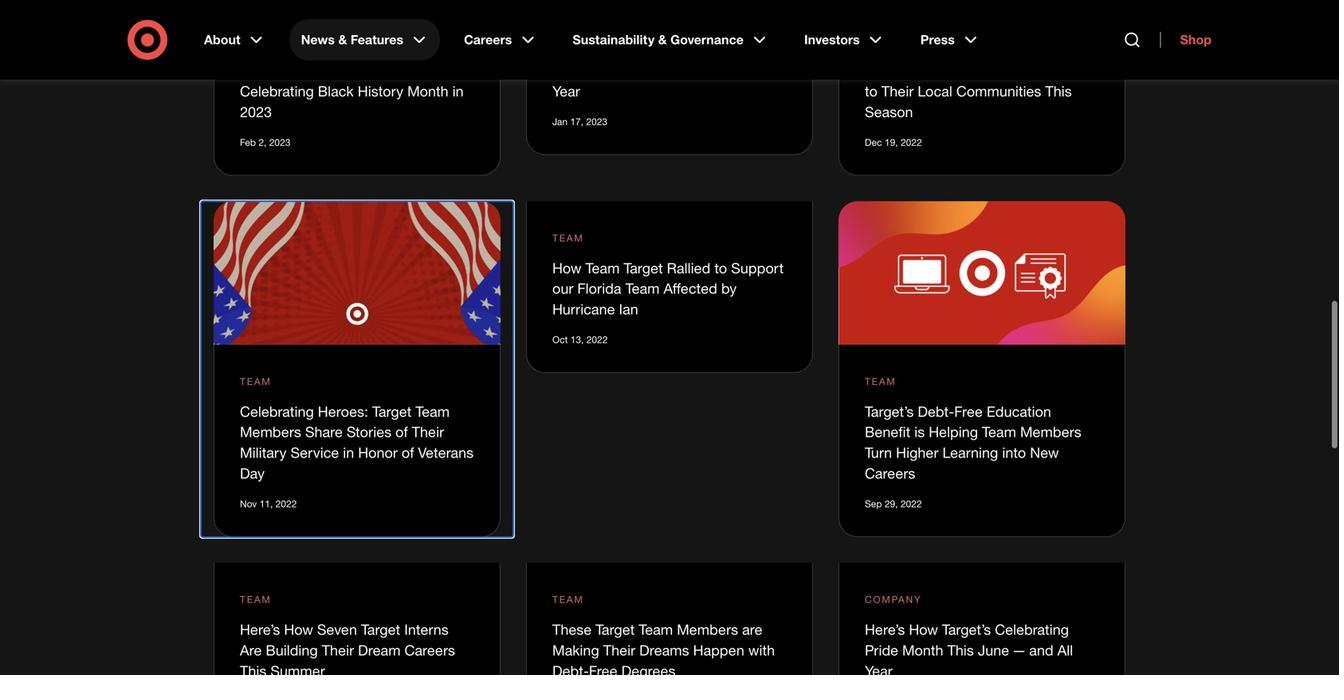 Task type: locate. For each thing, give the bounding box(es) containing it.
1 horizontal spatial black
[[318, 82, 354, 100]]

0 vertical spatial celebrating
[[240, 82, 314, 100]]

0 horizontal spatial &
[[339, 32, 347, 47]]

&
[[339, 32, 347, 47], [659, 32, 667, 47]]

1 horizontal spatial is
[[915, 424, 925, 441]]

2 vertical spatial celebrating
[[996, 621, 1070, 639]]

1 vertical spatial debt-
[[553, 663, 589, 676]]

and
[[407, 41, 431, 58], [1030, 642, 1054, 659]]

members up happen
[[677, 621, 739, 639]]

2022 for how team target rallied to support our florida team affected by hurricane ian
[[587, 334, 608, 346]]

0 vertical spatial is
[[280, 41, 290, 58]]

& up the moments
[[659, 32, 667, 47]]

target up stories
[[372, 403, 412, 420]]

team inside target's debt-free education benefit is helping team members turn higher learning into new careers
[[983, 424, 1017, 441]]

0 vertical spatial —
[[285, 62, 297, 79]]

of up "honor"
[[396, 424, 408, 441]]

new
[[1031, 444, 1060, 462]]

here's down our
[[301, 62, 341, 79]]

dreams
[[640, 642, 690, 659]]

here's up pride
[[865, 621, 906, 639]]

1 & from the left
[[339, 32, 347, 47]]

— inside black is our history, now and future — here's how target's celebrating black history month in 2023
[[285, 62, 297, 79]]

1 horizontal spatial year
[[865, 663, 893, 676]]

learning
[[943, 444, 999, 462]]

13,
[[571, 334, 584, 346]]

our
[[553, 280, 574, 297]]

1 horizontal spatial members
[[677, 621, 739, 639]]

press link
[[910, 19, 992, 61]]

black down history,
[[318, 82, 354, 100]]

this down "are"
[[240, 663, 267, 676]]

here's how seven target interns are building their dream careers this summer
[[240, 621, 455, 676]]

press
[[921, 32, 955, 47]]

the
[[731, 62, 751, 79]]

how down company link
[[910, 621, 939, 639]]

to up by
[[715, 259, 728, 277]]

pride
[[865, 642, 899, 659]]

to
[[865, 82, 878, 100], [715, 259, 728, 277]]

about
[[204, 32, 241, 47]]

their up season
[[882, 82, 914, 100]]

helping
[[929, 424, 979, 441]]

are
[[743, 621, 763, 639]]

1 vertical spatial careers
[[865, 465, 916, 482]]

team link up our
[[553, 231, 584, 245]]

target's up benefit
[[865, 403, 914, 420]]

careers inside target's debt-free education benefit is helping team members turn higher learning into new careers
[[865, 465, 916, 482]]

1 vertical spatial celebrating
[[240, 403, 314, 420]]

target's
[[553, 62, 602, 79], [904, 62, 953, 79], [865, 403, 914, 420], [943, 621, 992, 639]]

free up helping
[[955, 403, 983, 420]]

celebrating inside here's how target's celebrating pride month this june — and all year
[[996, 621, 1070, 639]]

0 horizontal spatial black
[[240, 41, 276, 58]]

their up degrees on the bottom
[[604, 642, 636, 659]]

& right news
[[339, 32, 347, 47]]

a
[[696, 41, 704, 58]]

building
[[266, 642, 318, 659]]

in inside black is our history, now and future — here's how target's celebrating black history month in 2023
[[453, 82, 464, 100]]

celebrating up military
[[240, 403, 314, 420]]

team inside these target team members are making their dreams happen with debt-free degrees
[[639, 621, 673, 639]]

their down seven
[[322, 642, 354, 659]]

this inside here's how target's celebrating pride month this june — and all year
[[948, 642, 975, 659]]

1 horizontal spatial this
[[948, 642, 975, 659]]

their
[[882, 82, 914, 100], [412, 424, 444, 441], [322, 642, 354, 659], [604, 642, 636, 659]]

rallied
[[667, 259, 711, 277]]

0 horizontal spatial in
[[343, 444, 354, 462]]

to up season
[[865, 82, 878, 100]]

celebrating inside celebrating heroes: target team members share stories of their military service in honor of veterans day
[[240, 403, 314, 420]]

dream
[[358, 642, 401, 659]]

debt- up helping
[[918, 403, 955, 420]]

1 vertical spatial free
[[589, 663, 618, 676]]

1 vertical spatial to
[[715, 259, 728, 277]]

1 horizontal spatial debt-
[[918, 403, 955, 420]]

feb
[[240, 136, 256, 148]]

is up higher
[[915, 424, 925, 441]]

0 horizontal spatial year
[[553, 82, 580, 100]]

and left all
[[1030, 642, 1054, 659]]

this down the holiday in the right of the page
[[1046, 82, 1073, 100]]

sustainability
[[573, 32, 655, 47]]

how inside black is our history, now and future — here's how target's celebrating black history month in 2023
[[345, 62, 374, 79]]

2 vertical spatial careers
[[405, 642, 455, 659]]

1 horizontal spatial &
[[659, 32, 667, 47]]

1 vertical spatial year
[[865, 663, 893, 676]]

— down our
[[285, 62, 297, 79]]

0 vertical spatial year
[[553, 82, 580, 100]]

2022 for celebrating heroes: target team members share stories of their military service in honor of veterans day
[[276, 498, 297, 510]]

1 horizontal spatial —
[[1014, 642, 1026, 659]]

target's up the "june"
[[943, 621, 992, 639]]

0 horizontal spatial to
[[715, 259, 728, 277]]

celebrating up all
[[996, 621, 1070, 639]]

1 vertical spatial this
[[948, 642, 975, 659]]

2022 right 13,
[[587, 334, 608, 346]]

honor
[[358, 444, 398, 462]]

team
[[865, 62, 900, 79], [553, 232, 584, 244], [586, 259, 620, 277], [626, 280, 660, 297], [240, 375, 272, 387], [865, 375, 897, 387], [416, 403, 450, 420], [983, 424, 1017, 441], [240, 594, 272, 606], [553, 594, 584, 606], [639, 621, 673, 639]]

of right "honor"
[[402, 444, 414, 462]]

summer
[[271, 663, 325, 676]]

sep 29, 2022
[[865, 498, 922, 510]]

1 horizontal spatial month
[[903, 642, 944, 659]]

team link up benefit
[[865, 374, 897, 389]]

by
[[722, 280, 737, 297]]

how up the holiday in the right of the page
[[1050, 41, 1079, 58]]

debt-
[[918, 403, 955, 420], [553, 663, 589, 676]]

2 & from the left
[[659, 32, 667, 47]]

month right pride
[[903, 642, 944, 659]]

0 horizontal spatial month
[[408, 82, 449, 100]]

2023
[[240, 103, 272, 120], [587, 115, 608, 127], [269, 136, 291, 148]]

team link up "are"
[[240, 593, 272, 607]]

11,
[[260, 498, 273, 510]]

team up "are"
[[240, 594, 272, 606]]

hurricane
[[553, 301, 615, 318]]

how inside how team target rallied to support our florida team affected by hurricane ian
[[553, 259, 582, 277]]

target up dream
[[361, 621, 401, 639]]

free inside these target team members are making their dreams happen with debt-free degrees
[[589, 663, 618, 676]]

2 vertical spatial this
[[240, 663, 267, 676]]

0 horizontal spatial this
[[240, 663, 267, 676]]

1 horizontal spatial to
[[865, 82, 878, 100]]

how
[[1050, 41, 1079, 58], [345, 62, 374, 79], [553, 259, 582, 277], [284, 621, 313, 639], [910, 621, 939, 639]]

debt- down making
[[553, 663, 589, 676]]

is left our
[[280, 41, 290, 58]]

0 vertical spatial careers
[[464, 32, 512, 47]]

in down stories
[[343, 444, 354, 462]]

0 horizontal spatial free
[[589, 663, 618, 676]]

0 vertical spatial debt-
[[918, 403, 955, 420]]

team link up military
[[240, 374, 272, 389]]

careers inside the here's how seven target interns are building their dream careers this summer
[[405, 642, 455, 659]]

0 horizontal spatial debt-
[[553, 663, 589, 676]]

1 horizontal spatial careers
[[464, 32, 512, 47]]

their up "veterans" in the left bottom of the page
[[412, 424, 444, 441]]

sustainability & governance
[[573, 32, 744, 47]]

team down the
[[865, 62, 900, 79]]

here's inside the here's how seven target interns are building their dream careers this summer
[[240, 621, 280, 639]]

month inside here's how target's celebrating pride month this june — and all year
[[903, 642, 944, 659]]

19,
[[885, 136, 899, 148]]

team link up the these
[[553, 593, 584, 607]]

target's down "farewell,"
[[553, 62, 602, 79]]

here's how target's celebrating pride month this june — and all year
[[865, 621, 1074, 676]]

and up 'target's'
[[407, 41, 431, 58]]

2 horizontal spatial careers
[[865, 465, 916, 482]]

0 vertical spatial month
[[408, 82, 449, 100]]

members up new
[[1021, 424, 1082, 441]]

0 vertical spatial this
[[1046, 82, 1073, 100]]

year
[[553, 82, 580, 100], [865, 663, 893, 676]]

with
[[749, 642, 775, 659]]

month down 'target's'
[[408, 82, 449, 100]]

this left the "june"
[[948, 642, 975, 659]]

team up 'dreams'
[[639, 621, 673, 639]]

—
[[285, 62, 297, 79], [1014, 642, 1026, 659]]

how down history,
[[345, 62, 374, 79]]

team up into
[[983, 424, 1017, 441]]

target
[[624, 259, 663, 277], [372, 403, 412, 420], [361, 621, 401, 639], [596, 621, 635, 639]]

1 horizontal spatial free
[[955, 403, 983, 420]]

veterans
[[418, 444, 474, 462]]

2022 right '29,'
[[901, 498, 922, 510]]

farewell, 2022! here's a look at target's top moments from the past year
[[553, 41, 784, 100]]

year inside here's how target's celebrating pride month this june — and all year
[[865, 663, 893, 676]]

team up our
[[553, 232, 584, 244]]

2 horizontal spatial this
[[1046, 82, 1073, 100]]

of
[[396, 424, 408, 441], [402, 444, 414, 462]]

free down making
[[589, 663, 618, 676]]

0 vertical spatial to
[[865, 82, 878, 100]]

in
[[453, 82, 464, 100], [343, 444, 354, 462]]

black up future
[[240, 41, 276, 58]]

history,
[[322, 41, 370, 58]]

0 horizontal spatial —
[[285, 62, 297, 79]]

0 horizontal spatial careers
[[405, 642, 455, 659]]

target inside celebrating heroes: target team members share stories of their military service in honor of veterans day
[[372, 403, 412, 420]]

members up military
[[240, 424, 301, 441]]

target's inside here's how target's celebrating pride month this june — and all year
[[943, 621, 992, 639]]

june
[[979, 642, 1010, 659]]

team up the these
[[553, 594, 584, 606]]

1 vertical spatial —
[[1014, 642, 1026, 659]]

how up our
[[553, 259, 582, 277]]

target right the these
[[596, 621, 635, 639]]

2023 up 2,
[[240, 103, 272, 120]]

2023 inside black is our history, now and future — here's how target's celebrating black history month in 2023
[[240, 103, 272, 120]]

here's up the moments
[[652, 41, 692, 58]]

2 horizontal spatial members
[[1021, 424, 1082, 441]]

here's up "are"
[[240, 621, 280, 639]]

joy
[[1076, 62, 1099, 79]]

in down careers link at the top of the page
[[453, 82, 464, 100]]

1 horizontal spatial and
[[1030, 642, 1054, 659]]

about link
[[193, 19, 277, 61]]

0 vertical spatial free
[[955, 403, 983, 420]]

how team target rallied to support our florida team affected by hurricane ian link
[[553, 259, 784, 318]]

0 vertical spatial black
[[240, 41, 276, 58]]

how up building
[[284, 621, 313, 639]]

affected
[[664, 280, 718, 297]]

1 vertical spatial and
[[1030, 642, 1054, 659]]

background pattern image
[[214, 201, 501, 345]]

target up ian
[[624, 259, 663, 277]]

free
[[955, 403, 983, 420], [589, 663, 618, 676]]

this
[[1046, 82, 1073, 100], [948, 642, 975, 659], [240, 663, 267, 676]]

2023 right 17,
[[587, 115, 608, 127]]

month inside black is our history, now and future — here's how target's celebrating black history month in 2023
[[408, 82, 449, 100]]

company
[[865, 594, 923, 606]]

2022
[[901, 136, 923, 148], [587, 334, 608, 346], [276, 498, 297, 510], [901, 498, 922, 510]]

year down pride
[[865, 663, 893, 676]]

members
[[240, 424, 301, 441], [1021, 424, 1082, 441], [677, 621, 739, 639]]

0 vertical spatial in
[[453, 82, 464, 100]]

0 vertical spatial and
[[407, 41, 431, 58]]

2023 for black is our history, now and future — here's how target's celebrating black history month in 2023
[[269, 136, 291, 148]]

year up 'jan'
[[553, 82, 580, 100]]

1 vertical spatial month
[[903, 642, 944, 659]]

1 vertical spatial in
[[343, 444, 354, 462]]

— right the "june"
[[1014, 642, 1026, 659]]

2023 right 2,
[[269, 136, 291, 148]]

farewell, 2022! here's a look at target's top moments from the past year link
[[553, 41, 784, 100]]

0 horizontal spatial is
[[280, 41, 290, 58]]

is inside target's debt-free education benefit is helping team members turn higher learning into new careers
[[915, 424, 925, 441]]

celebrating down future
[[240, 82, 314, 100]]

2022 right 11,
[[276, 498, 297, 510]]

target's inside target's debt-free education benefit is helping team members turn higher learning into new careers
[[865, 403, 914, 420]]

target inside these target team members are making their dreams happen with debt-free degrees
[[596, 621, 635, 639]]

stories
[[347, 424, 392, 441]]

0 horizontal spatial members
[[240, 424, 301, 441]]

0 horizontal spatial and
[[407, 41, 431, 58]]

all
[[1058, 642, 1074, 659]]

target's up local
[[904, 62, 953, 79]]

news & features link
[[290, 19, 440, 61]]

black is our history, now and future — here's how target's celebrating black history month in 2023 link
[[240, 41, 464, 120]]

dec 19, 2022
[[865, 136, 923, 148]]

& inside "link"
[[659, 32, 667, 47]]

1 vertical spatial is
[[915, 424, 925, 441]]

their inside these target team members are making their dreams happen with debt-free degrees
[[604, 642, 636, 659]]

1 horizontal spatial in
[[453, 82, 464, 100]]

farewell,
[[553, 41, 608, 58]]

how inside the great giftogether 2022: how team target's delivering holiday joy to their local communities this season
[[1050, 41, 1079, 58]]

team up "veterans" in the left bottom of the page
[[416, 403, 450, 420]]

education
[[987, 403, 1052, 420]]

is
[[280, 41, 290, 58], [915, 424, 925, 441]]



Task type: describe. For each thing, give the bounding box(es) containing it.
2023 for farewell, 2022! here's a look at target's top moments from the past year
[[587, 115, 608, 127]]

here's inside here's how target's celebrating pride month this june — and all year
[[865, 621, 906, 639]]

history
[[358, 82, 404, 100]]

this inside the great giftogether 2022: how team target's delivering holiday joy to their local communities this season
[[1046, 82, 1073, 100]]

17,
[[571, 115, 584, 127]]

holiday
[[1024, 62, 1072, 79]]

florida
[[578, 280, 622, 297]]

oct
[[553, 334, 568, 346]]

target's inside the great giftogether 2022: how team target's delivering holiday joy to their local communities this season
[[904, 62, 953, 79]]

to inside how team target rallied to support our florida team affected by hurricane ian
[[715, 259, 728, 277]]

here's how target's celebrating pride month this june — and all year link
[[865, 621, 1074, 676]]

shop link
[[1161, 32, 1212, 48]]

sustainability & governance link
[[562, 19, 781, 61]]

delivering
[[956, 62, 1020, 79]]

jan 17, 2023
[[553, 115, 608, 127]]

target's inside farewell, 2022! here's a look at target's top moments from the past year
[[553, 62, 602, 79]]

happen
[[694, 642, 745, 659]]

are
[[240, 642, 262, 659]]

their inside the great giftogether 2022: how team target's delivering holiday joy to their local communities this season
[[882, 82, 914, 100]]

2,
[[259, 136, 267, 148]]

is inside black is our history, now and future — here's how target's celebrating black history month in 2023
[[280, 41, 290, 58]]

here's inside farewell, 2022! here's a look at target's top moments from the past year
[[652, 41, 692, 58]]

team inside celebrating heroes: target team members share stories of their military service in honor of veterans day
[[416, 403, 450, 420]]

here's how seven target interns are building their dream careers this summer link
[[240, 621, 455, 676]]

2022!
[[612, 41, 648, 58]]

their inside the here's how seven target interns are building their dream careers this summer
[[322, 642, 354, 659]]

nov
[[240, 498, 257, 510]]

team link for how
[[553, 231, 584, 245]]

how team target rallied to support our florida team affected by hurricane ian
[[553, 259, 784, 318]]

our
[[294, 41, 318, 58]]

interns
[[405, 621, 449, 639]]

target's debt-free education benefit is helping team members turn higher learning into new careers
[[865, 403, 1082, 482]]

at
[[744, 41, 756, 58]]

investors link
[[794, 19, 897, 61]]

seven
[[317, 621, 357, 639]]

black is our history, now and future — here's how target's celebrating black history month in 2023
[[240, 41, 464, 120]]

heroes:
[[318, 403, 369, 420]]

& for governance
[[659, 32, 667, 47]]

team up ian
[[626, 280, 660, 297]]

celebrating inside black is our history, now and future — here's how target's celebrating black history month in 2023
[[240, 82, 314, 100]]

to inside the great giftogether 2022: how team target's delivering holiday joy to their local communities this season
[[865, 82, 878, 100]]

2022 right the 19,
[[901, 136, 923, 148]]

members inside target's debt-free education benefit is helping team members turn higher learning into new careers
[[1021, 424, 1082, 441]]

logo image
[[839, 201, 1126, 345]]

look
[[708, 41, 740, 58]]

this inside the here's how seven target interns are building their dream careers this summer
[[240, 663, 267, 676]]

and inside here's how target's celebrating pride month this june — and all year
[[1030, 642, 1054, 659]]

1 vertical spatial of
[[402, 444, 414, 462]]

features
[[351, 32, 404, 47]]

team up florida
[[586, 259, 620, 277]]

shop
[[1181, 32, 1212, 47]]

oct 13, 2022
[[553, 334, 608, 346]]

team up benefit
[[865, 375, 897, 387]]

communities
[[957, 82, 1042, 100]]

the
[[865, 41, 889, 58]]

sep
[[865, 498, 883, 510]]

these target team members are making their dreams happen with debt-free degrees
[[553, 621, 775, 676]]

these
[[553, 621, 592, 639]]

higher
[[897, 444, 939, 462]]

season
[[865, 103, 914, 120]]

team link for target's
[[865, 374, 897, 389]]

29,
[[885, 498, 898, 510]]

target inside the here's how seven target interns are building their dream careers this summer
[[361, 621, 401, 639]]

year inside farewell, 2022! here's a look at target's top moments from the past year
[[553, 82, 580, 100]]

& for features
[[339, 32, 347, 47]]

careers link
[[453, 19, 549, 61]]

the great giftogether 2022: how team target's delivering holiday joy to their local communities this season link
[[865, 41, 1099, 120]]

giftogether
[[933, 41, 1006, 58]]

share
[[305, 424, 343, 441]]

now
[[374, 41, 403, 58]]

ian
[[619, 301, 639, 318]]

team link for here's
[[240, 593, 272, 607]]

news
[[301, 32, 335, 47]]

past
[[755, 62, 784, 79]]

top
[[606, 62, 629, 79]]

and inside black is our history, now and future — here's how target's celebrating black history month in 2023
[[407, 41, 431, 58]]

benefit
[[865, 424, 911, 441]]

free inside target's debt-free education benefit is helping team members turn higher learning into new careers
[[955, 403, 983, 420]]

2022:
[[1010, 41, 1046, 58]]

how inside here's how target's celebrating pride month this june — and all year
[[910, 621, 939, 639]]

making
[[553, 642, 600, 659]]

team link for these
[[553, 593, 584, 607]]

great
[[893, 41, 929, 58]]

their inside celebrating heroes: target team members share stories of their military service in honor of veterans day
[[412, 424, 444, 441]]

feb 2, 2023
[[240, 136, 291, 148]]

support
[[732, 259, 784, 277]]

1 vertical spatial black
[[318, 82, 354, 100]]

local
[[918, 82, 953, 100]]

in inside celebrating heroes: target team members share stories of their military service in honor of veterans day
[[343, 444, 354, 462]]

service
[[291, 444, 339, 462]]

future
[[240, 62, 281, 79]]

the great giftogether 2022: how team target's delivering holiday joy to their local communities this season
[[865, 41, 1099, 120]]

2022 for target's debt-free education benefit is helping team members turn higher learning into new careers
[[901, 498, 922, 510]]

debt- inside target's debt-free education benefit is helping team members turn higher learning into new careers
[[918, 403, 955, 420]]

team inside the great giftogether 2022: how team target's delivering holiday joy to their local communities this season
[[865, 62, 900, 79]]

these target team members are making their dreams happen with debt-free degrees link
[[553, 621, 775, 676]]

day
[[240, 465, 265, 482]]

celebrating heroes: target team members share stories of their military service in honor of veterans day link
[[240, 403, 474, 482]]

turn
[[865, 444, 893, 462]]

team up military
[[240, 375, 272, 387]]

members inside these target team members are making their dreams happen with debt-free degrees
[[677, 621, 739, 639]]

dec
[[865, 136, 883, 148]]

here's inside black is our history, now and future — here's how target's celebrating black history month in 2023
[[301, 62, 341, 79]]

members inside celebrating heroes: target team members share stories of their military service in honor of veterans day
[[240, 424, 301, 441]]

military
[[240, 444, 287, 462]]

investors
[[805, 32, 860, 47]]

news & features
[[301, 32, 404, 47]]

target inside how team target rallied to support our florida team affected by hurricane ian
[[624, 259, 663, 277]]

target's debt-free education benefit is helping team members turn higher learning into new careers link
[[865, 403, 1082, 482]]

into
[[1003, 444, 1027, 462]]

0 vertical spatial of
[[396, 424, 408, 441]]

team link for celebrating
[[240, 374, 272, 389]]

how inside the here's how seven target interns are building their dream careers this summer
[[284, 621, 313, 639]]

degrees
[[622, 663, 676, 676]]

— inside here's how target's celebrating pride month this june — and all year
[[1014, 642, 1026, 659]]

moments
[[633, 62, 693, 79]]

from
[[697, 62, 727, 79]]

target's
[[378, 62, 428, 79]]

celebrating heroes: target team members share stories of their military service in honor of veterans day
[[240, 403, 474, 482]]

nov 11, 2022
[[240, 498, 297, 510]]

debt- inside these target team members are making their dreams happen with debt-free degrees
[[553, 663, 589, 676]]



Task type: vqa. For each thing, say whether or not it's contained in the screenshot.
Target's's Team link
yes



